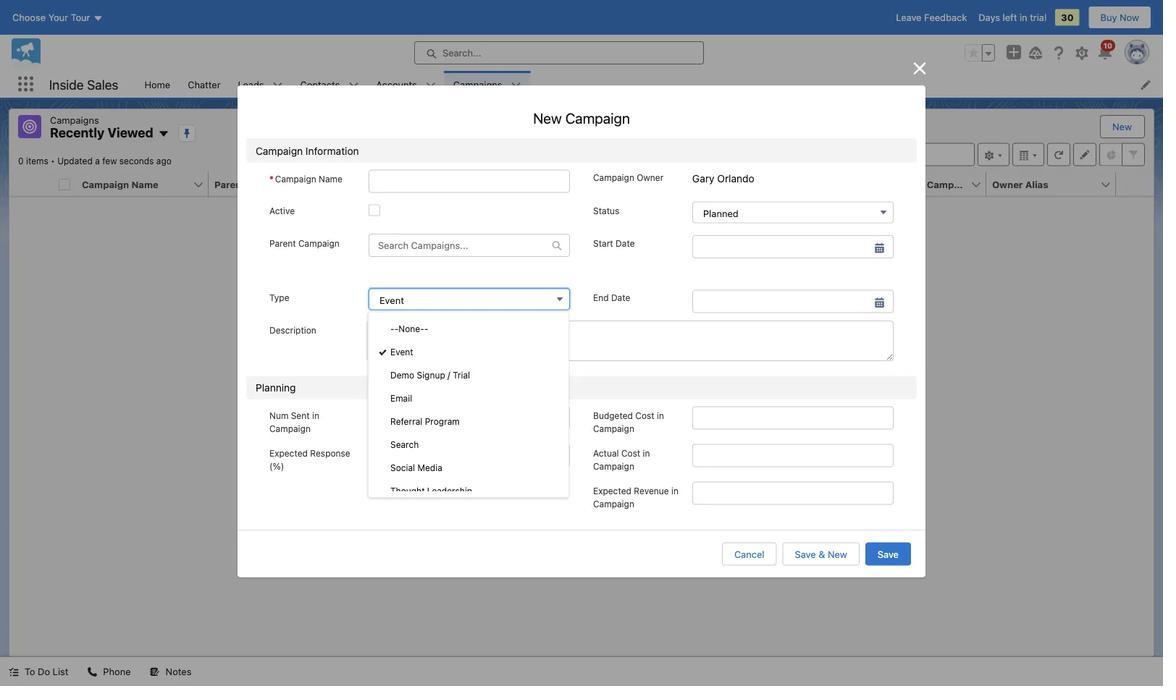 Task type: locate. For each thing, give the bounding box(es) containing it.
gary orlando
[[693, 173, 755, 185]]

Actual Cost in Campaign text field
[[693, 444, 894, 467]]

campaign owner
[[593, 173, 664, 183]]

items
[[26, 156, 48, 166]]

1 vertical spatial text default image
[[9, 668, 19, 678]]

end date inside end date button
[[733, 179, 775, 190]]

in inside num sent in campaign
[[312, 411, 319, 421]]

owner left gary
[[637, 173, 664, 183]]

cost inside actual cost in campaign
[[622, 449, 641, 459]]

in inside button
[[916, 179, 925, 190]]

start date down status
[[593, 239, 635, 249]]

0 vertical spatial parent
[[214, 179, 245, 190]]

end date up description text field
[[593, 293, 631, 303]]

recently viewed
[[50, 125, 153, 141]]

campaign down sent
[[270, 424, 311, 434]]

expected down actual cost in campaign
[[593, 486, 632, 496]]

text default image left to
[[9, 668, 19, 678]]

accounts link
[[368, 71, 426, 98]]

campaigns up views.
[[590, 402, 639, 413]]

phone button
[[79, 658, 140, 687]]

type up description
[[270, 293, 289, 303]]

inverse image
[[911, 60, 929, 77]]

save right "&"
[[878, 549, 899, 560]]

end date up the planned
[[733, 179, 775, 190]]

0 vertical spatial type
[[344, 179, 367, 190]]

revenue
[[634, 486, 669, 496]]

save inside button
[[878, 549, 899, 560]]

0 horizontal spatial campaign name
[[82, 179, 158, 190]]

2 save from the left
[[878, 549, 899, 560]]

1 vertical spatial type
[[270, 293, 289, 303]]

campaigns inside you haven't viewed any campaigns recently. try switching list views.
[[590, 402, 639, 413]]

campaign inside budgeted cost in campaign
[[593, 424, 635, 434]]

new inside button
[[1113, 121, 1132, 132]]

in right the revenue
[[672, 486, 679, 496]]

0 horizontal spatial parent
[[214, 179, 245, 190]]

cost for actual
[[622, 449, 641, 459]]

start date element
[[598, 173, 736, 197]]

new
[[533, 110, 562, 127], [1113, 121, 1132, 132], [828, 549, 848, 560]]

0 horizontal spatial text default image
[[9, 668, 19, 678]]

recently viewed|campaigns|list view element
[[9, 109, 1155, 658]]

1 vertical spatial end date
[[593, 293, 631, 303]]

in right responses
[[916, 179, 925, 190]]

save for save
[[878, 549, 899, 560]]

text default image down status element
[[552, 241, 562, 251]]

none-
[[399, 324, 424, 334]]

campaigns inside campaigns link
[[453, 79, 502, 90]]

0 horizontal spatial name
[[131, 179, 158, 190]]

save left "&"
[[795, 549, 816, 560]]

inside sales
[[49, 77, 118, 92]]

end up description text field
[[593, 293, 609, 303]]

0 vertical spatial cost
[[636, 411, 655, 421]]

search... button
[[414, 41, 704, 64]]

1 horizontal spatial end date
[[733, 179, 775, 190]]

status
[[485, 401, 679, 429]]

2 horizontal spatial new
[[1113, 121, 1132, 132]]

in right sent
[[312, 411, 319, 421]]

name down the seconds
[[131, 179, 158, 190]]

campaign down budgeted
[[593, 424, 635, 434]]

date left gary
[[629, 179, 651, 190]]

date up 'planned' popup button
[[753, 179, 775, 190]]

type element
[[338, 173, 477, 197]]

cost
[[636, 411, 655, 421], [622, 449, 641, 459]]

expected up (%)
[[270, 449, 308, 459]]

in down budgeted cost in campaign
[[643, 449, 650, 459]]

Search Recently Viewed list view. search field
[[801, 143, 975, 166]]

new down the search... button
[[533, 110, 562, 127]]

1 horizontal spatial type
[[344, 179, 367, 190]]

event up --none--
[[380, 295, 404, 306]]

new right "&"
[[828, 549, 848, 560]]

status
[[593, 206, 620, 216]]

switching
[[546, 416, 588, 427]]

--none-- link
[[369, 318, 569, 341]]

1 - from the left
[[390, 324, 395, 334]]

parent
[[214, 179, 245, 190], [270, 239, 296, 249]]

select list display image
[[1013, 143, 1045, 166]]

parent campaign up active
[[214, 179, 295, 190]]

parent campaign element
[[209, 173, 347, 197]]

recently viewed status
[[18, 156, 57, 166]]

referral program link
[[369, 411, 569, 434]]

0 horizontal spatial end date
[[593, 293, 631, 303]]

1 vertical spatial campaigns
[[50, 114, 99, 125]]

buy
[[1101, 12, 1117, 23]]

0 horizontal spatial new
[[533, 110, 562, 127]]

social media link
[[369, 457, 569, 480]]

1 text default image from the left
[[87, 668, 97, 678]]

start down status
[[593, 239, 613, 249]]

event
[[380, 295, 404, 306], [390, 347, 413, 357]]

expected for expected revenue in campaign
[[593, 486, 632, 496]]

1 horizontal spatial text default image
[[150, 668, 160, 678]]

text default image
[[87, 668, 97, 678], [150, 668, 160, 678]]

days left in trial
[[979, 12, 1047, 23]]

- up demo on the bottom of page
[[395, 324, 399, 334]]

campaigns down the inside
[[50, 114, 99, 125]]

None text field
[[369, 170, 570, 193]]

1 horizontal spatial end
[[733, 179, 751, 190]]

text default image left phone on the left bottom of page
[[87, 668, 97, 678]]

- left none-
[[390, 324, 395, 334]]

1 horizontal spatial owner
[[993, 179, 1023, 190]]

start date up status
[[603, 179, 651, 190]]

notes
[[166, 667, 192, 678]]

1 vertical spatial parent
[[270, 239, 296, 249]]

campaign down actual
[[593, 462, 635, 472]]

0 vertical spatial event
[[380, 295, 404, 306]]

cost inside budgeted cost in campaign
[[636, 411, 655, 421]]

save for save & new
[[795, 549, 816, 560]]

1 horizontal spatial expected
[[593, 486, 632, 496]]

phone
[[103, 667, 131, 678]]

owner alias element
[[987, 173, 1125, 197]]

in inside the expected revenue in campaign
[[672, 486, 679, 496]]

-
[[390, 324, 395, 334], [395, 324, 399, 334], [424, 324, 429, 334]]

0 vertical spatial text default image
[[552, 241, 562, 251]]

expected inside the expected revenue in campaign
[[593, 486, 632, 496]]

0 horizontal spatial expected
[[270, 449, 308, 459]]

0 vertical spatial parent campaign
[[214, 179, 295, 190]]

campaign up campaign owner
[[566, 110, 630, 127]]

0 vertical spatial expected
[[270, 449, 308, 459]]

owner left the 'alias'
[[993, 179, 1023, 190]]

type
[[344, 179, 367, 190], [270, 293, 289, 303]]

date inside button
[[753, 179, 775, 190]]

parent down active
[[270, 239, 296, 249]]

1 save from the left
[[795, 549, 816, 560]]

parent campaign button
[[209, 173, 322, 196]]

in right the left
[[1020, 12, 1028, 23]]

buy now
[[1101, 12, 1140, 23]]

1 vertical spatial end
[[593, 293, 609, 303]]

views.
[[606, 416, 633, 427]]

0 horizontal spatial text default image
[[87, 668, 97, 678]]

campaigns
[[453, 79, 502, 90], [50, 114, 99, 125], [590, 402, 639, 413]]

Parent Campaign text field
[[369, 235, 552, 257]]

0 vertical spatial end
[[733, 179, 751, 190]]

start date
[[603, 179, 651, 190], [593, 239, 635, 249]]

cost right views.
[[636, 411, 655, 421]]

1 horizontal spatial new
[[828, 549, 848, 560]]

viewed
[[108, 125, 153, 141]]

campaign name
[[275, 174, 343, 185], [82, 179, 158, 190]]

end inside button
[[733, 179, 751, 190]]

campaign down few on the left
[[82, 179, 129, 190]]

parent left *
[[214, 179, 245, 190]]

campaign inside num sent in campaign
[[270, 424, 311, 434]]

text default image left notes
[[150, 668, 160, 678]]

1 horizontal spatial name
[[319, 174, 343, 185]]

campaign name down few on the left
[[82, 179, 158, 190]]

3 - from the left
[[424, 324, 429, 334]]

- up demo signup / trial
[[424, 324, 429, 334]]

list containing home
[[136, 71, 1163, 98]]

text default image
[[552, 241, 562, 251], [9, 668, 19, 678]]

viewed
[[538, 402, 569, 413]]

campaign name down campaign information
[[275, 174, 343, 185]]

new up action image
[[1113, 121, 1132, 132]]

Num Sent in Campaign text field
[[369, 407, 570, 430]]

0 horizontal spatial type
[[270, 293, 289, 303]]

sent
[[291, 411, 310, 421]]

owner
[[637, 173, 664, 183], [993, 179, 1023, 190]]

None search field
[[801, 143, 975, 166]]

2 vertical spatial campaigns
[[590, 402, 639, 413]]

campaigns down search... at the top left
[[453, 79, 502, 90]]

in
[[1020, 12, 1028, 23], [916, 179, 925, 190], [312, 411, 319, 421], [657, 411, 664, 421], [643, 449, 650, 459], [672, 486, 679, 496]]

campaign
[[566, 110, 630, 127], [256, 145, 303, 157], [593, 173, 635, 183], [275, 174, 316, 185], [82, 179, 129, 190], [248, 179, 295, 190], [927, 179, 974, 190], [298, 239, 340, 249], [270, 424, 311, 434], [593, 424, 635, 434], [593, 462, 635, 472], [593, 499, 635, 510]]

Active checkbox
[[369, 205, 380, 216]]

list
[[136, 71, 1163, 98]]

start up status
[[603, 179, 627, 190]]

num
[[270, 411, 289, 421]]

trial
[[1030, 12, 1047, 23]]

any
[[572, 402, 587, 413]]

leave
[[896, 12, 922, 23]]

in for actual cost in campaign
[[643, 449, 650, 459]]

in inside budgeted cost in campaign
[[657, 411, 664, 421]]

date down status
[[616, 239, 635, 249]]

responses in campaign
[[863, 179, 974, 190]]

name
[[319, 174, 343, 185], [131, 179, 158, 190]]

thought leadership link
[[369, 480, 569, 504]]

text default image for phone
[[87, 668, 97, 678]]

text default image inside phone button
[[87, 668, 97, 678]]

updated
[[57, 156, 93, 166]]

item number element
[[9, 173, 53, 197]]

0 vertical spatial start
[[603, 179, 627, 190]]

0 horizontal spatial save
[[795, 549, 816, 560]]

save inside button
[[795, 549, 816, 560]]

text default image inside "notes" button
[[150, 668, 160, 678]]

1 horizontal spatial campaigns
[[453, 79, 502, 90]]

owner alias button
[[987, 173, 1100, 196]]

in inside actual cost in campaign
[[643, 449, 650, 459]]

try
[[530, 416, 544, 427]]

parent campaign
[[214, 179, 295, 190], [270, 239, 340, 249]]

end up the planned
[[733, 179, 751, 190]]

Description text field
[[367, 321, 894, 361]]

leave feedback link
[[896, 12, 967, 23]]

0 vertical spatial start date
[[603, 179, 651, 190]]

leadership
[[427, 486, 472, 496]]

Budgeted Cost in Campaign text field
[[693, 407, 894, 430]]

end
[[733, 179, 751, 190], [593, 293, 609, 303]]

campaign inside the expected revenue in campaign
[[593, 499, 635, 510]]

in right views.
[[657, 411, 664, 421]]

few
[[102, 156, 117, 166]]

name down information
[[319, 174, 343, 185]]

campaign down the revenue
[[593, 499, 635, 510]]

num sent in campaign
[[270, 411, 319, 434]]

1 vertical spatial expected
[[593, 486, 632, 496]]

End Date text field
[[693, 290, 894, 313]]

cell
[[53, 173, 76, 197]]

2 text default image from the left
[[150, 668, 160, 678]]

save & new
[[795, 549, 848, 560]]

owner alias
[[993, 179, 1049, 190]]

0 vertical spatial end date
[[733, 179, 775, 190]]

event up demo on the bottom of page
[[390, 347, 413, 357]]

start inside start date button
[[603, 179, 627, 190]]

event button
[[369, 289, 570, 310]]

type down information
[[344, 179, 367, 190]]

2 horizontal spatial campaigns
[[590, 402, 639, 413]]

referral program
[[390, 417, 460, 427]]

type inside button
[[344, 179, 367, 190]]

campaign up *
[[256, 145, 303, 157]]

new campaign
[[533, 110, 630, 127]]

0 vertical spatial campaigns
[[453, 79, 502, 90]]

1 horizontal spatial save
[[878, 549, 899, 560]]

campaign down 'parent campaign' element
[[298, 239, 340, 249]]

contacts list item
[[292, 71, 368, 98]]

1 vertical spatial cost
[[622, 449, 641, 459]]

in for days left in trial
[[1020, 12, 1028, 23]]

expected
[[270, 449, 308, 459], [593, 486, 632, 496]]

campaign inside actual cost in campaign
[[593, 462, 635, 472]]

status containing you haven't viewed any campaigns recently.
[[485, 401, 679, 429]]

group
[[965, 44, 995, 62]]

start
[[603, 179, 627, 190], [593, 239, 613, 249]]

planned
[[703, 208, 739, 219]]

Expected Response (%) text field
[[369, 444, 570, 467]]

cost for budgeted
[[636, 411, 655, 421]]

parent campaign down active
[[270, 239, 340, 249]]

expected inside expected response (%)
[[270, 449, 308, 459]]

cost right actual
[[622, 449, 641, 459]]



Task type: vqa. For each thing, say whether or not it's contained in the screenshot.
this in the Acme (Sample) — Gary Orlando created this note. 12h ago
no



Task type: describe. For each thing, give the bounding box(es) containing it.
in for num sent in campaign
[[312, 411, 319, 421]]

text default image inside to do list button
[[9, 668, 19, 678]]

0 items • updated a few seconds ago
[[18, 156, 172, 166]]

0
[[18, 156, 24, 166]]

status element
[[468, 173, 606, 197]]

a
[[95, 156, 100, 166]]

trial
[[453, 370, 470, 380]]

now
[[1120, 12, 1140, 23]]

•
[[51, 156, 55, 166]]

email
[[390, 393, 412, 404]]

list
[[53, 667, 68, 678]]

actual
[[593, 449, 619, 459]]

accounts
[[376, 79, 417, 90]]

planning
[[256, 382, 296, 394]]

start date button
[[598, 173, 711, 196]]

parent campaign inside button
[[214, 179, 295, 190]]

inside
[[49, 77, 84, 92]]

responses
[[863, 179, 914, 190]]

left
[[1003, 12, 1017, 23]]

/
[[448, 370, 450, 380]]

expected revenue in campaign
[[593, 486, 679, 510]]

new for new campaign
[[533, 110, 562, 127]]

campaigns image
[[18, 115, 41, 138]]

you
[[485, 402, 501, 413]]

campaign inside button
[[82, 179, 129, 190]]

signup
[[417, 370, 445, 380]]

end date button
[[727, 173, 841, 196]]

chatter
[[188, 79, 221, 90]]

Start Date text field
[[693, 236, 894, 259]]

search...
[[443, 47, 481, 58]]

home link
[[136, 71, 179, 98]]

description
[[270, 325, 316, 335]]

campaign up active
[[248, 179, 295, 190]]

seconds
[[119, 156, 154, 166]]

campaign information
[[256, 145, 359, 157]]

expected for expected response (%)
[[270, 449, 308, 459]]

parent inside button
[[214, 179, 245, 190]]

demo signup / trial
[[390, 370, 470, 380]]

leads list item
[[229, 71, 292, 98]]

leave feedback
[[896, 12, 967, 23]]

media
[[418, 463, 442, 473]]

social media
[[390, 463, 442, 473]]

1 vertical spatial start
[[593, 239, 613, 249]]

responses in campaign element
[[857, 173, 995, 197]]

1 vertical spatial event
[[390, 347, 413, 357]]

end date element
[[727, 173, 857, 197]]

in for expected revenue in campaign
[[672, 486, 679, 496]]

do
[[38, 667, 50, 678]]

event inside popup button
[[380, 295, 404, 306]]

30
[[1061, 12, 1074, 23]]

thought
[[390, 486, 425, 496]]

cell inside recently viewed|campaigns|list view element
[[53, 173, 76, 197]]

0 horizontal spatial campaigns
[[50, 114, 99, 125]]

actual cost in campaign
[[593, 449, 650, 472]]

budgeted cost in campaign
[[593, 411, 664, 434]]

date inside button
[[629, 179, 651, 190]]

0 horizontal spatial end
[[593, 293, 609, 303]]

0 horizontal spatial owner
[[637, 173, 664, 183]]

campaign right responses
[[927, 179, 974, 190]]

home
[[144, 79, 170, 90]]

days
[[979, 12, 1000, 23]]

campaigns list item
[[445, 71, 530, 98]]

1 horizontal spatial campaign name
[[275, 174, 343, 185]]

campaign up status
[[593, 173, 635, 183]]

1 vertical spatial start date
[[593, 239, 635, 249]]

notes button
[[141, 658, 200, 687]]

*
[[270, 174, 274, 185]]

in for budgeted cost in campaign
[[657, 411, 664, 421]]

cancel button
[[722, 543, 777, 566]]

1 horizontal spatial parent
[[270, 239, 296, 249]]

action image
[[1116, 173, 1154, 196]]

planned button
[[693, 202, 894, 224]]

budgeted
[[593, 411, 633, 421]]

text default image for notes
[[150, 668, 160, 678]]

--none--
[[390, 324, 429, 334]]

accounts list item
[[368, 71, 445, 98]]

to do list button
[[0, 658, 77, 687]]

owner inside button
[[993, 179, 1023, 190]]

1 horizontal spatial text default image
[[552, 241, 562, 251]]

campaign name element
[[76, 173, 217, 197]]

list view controls image
[[978, 143, 1010, 166]]

name inside button
[[131, 179, 158, 190]]

search
[[390, 440, 419, 450]]

information
[[306, 145, 359, 157]]

contacts link
[[292, 71, 349, 98]]

new for new
[[1113, 121, 1132, 132]]

&
[[819, 549, 825, 560]]

email link
[[369, 388, 569, 411]]

buy now button
[[1089, 6, 1152, 29]]

campaign right *
[[275, 174, 316, 185]]

event link
[[369, 341, 569, 364]]

date up description text field
[[611, 293, 631, 303]]

recently.
[[641, 402, 679, 413]]

orlando
[[717, 173, 755, 185]]

referral
[[390, 417, 423, 427]]

demo signup / trial link
[[369, 364, 569, 388]]

contacts
[[300, 79, 340, 90]]

2 - from the left
[[395, 324, 399, 334]]

new button
[[1101, 116, 1144, 138]]

Expected Revenue in Campaign text field
[[693, 482, 894, 505]]

to
[[25, 667, 35, 678]]

action element
[[1116, 173, 1154, 197]]

leads
[[238, 79, 264, 90]]

list
[[591, 416, 604, 427]]

sales
[[87, 77, 118, 92]]

campaigns link
[[445, 71, 511, 98]]

social
[[390, 463, 415, 473]]

recently
[[50, 125, 105, 141]]

to do list
[[25, 667, 68, 678]]

feedback
[[924, 12, 967, 23]]

campaign name button
[[76, 173, 193, 196]]

start date inside button
[[603, 179, 651, 190]]

program
[[425, 417, 460, 427]]

campaign name inside button
[[82, 179, 158, 190]]

1 vertical spatial parent campaign
[[270, 239, 340, 249]]

gary
[[693, 173, 715, 185]]

new inside button
[[828, 549, 848, 560]]

demo
[[390, 370, 414, 380]]

response
[[310, 449, 350, 459]]

save button
[[866, 543, 911, 566]]

type button
[[338, 173, 452, 196]]

item number image
[[9, 173, 53, 196]]



